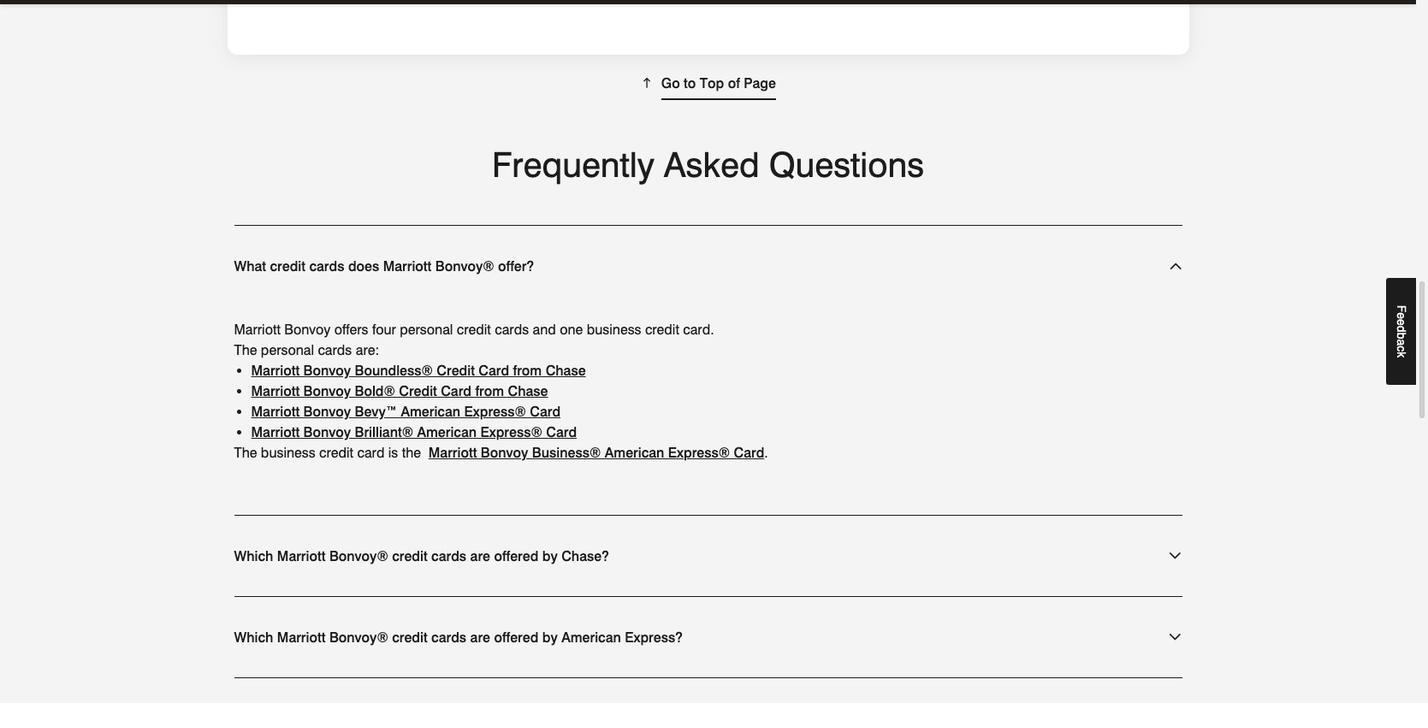 Task type: locate. For each thing, give the bounding box(es) containing it.
offers
[[334, 322, 369, 338]]

0 vertical spatial business
[[587, 322, 641, 338]]

0 vertical spatial personal
[[400, 322, 453, 338]]

2 are from the top
[[470, 630, 490, 646]]

which for which marriott bonvoy® credit cards are offered by american express?
[[234, 630, 273, 646]]

bonvoy left business®
[[481, 445, 528, 461]]

1 vertical spatial credit
[[399, 383, 437, 399]]

which
[[234, 548, 273, 565], [234, 630, 273, 646]]

marriott bonvoy offers four personal credit cards and one business credit card. the personal cards are: marriott bonvoy boundless® credit card from chase marriott bonvoy bold® credit card from chase marriott bonvoy bevy™ american express® card marriott bonvoy brilliant® american express® card the business credit card is the marriott bonvoy business® american express® card .
[[234, 322, 768, 461]]

1 vertical spatial from
[[475, 383, 504, 399]]

offered
[[494, 548, 539, 565], [494, 630, 539, 646]]

1 offered from the top
[[494, 548, 539, 565]]

personal
[[400, 322, 453, 338], [261, 342, 314, 358]]

and
[[533, 322, 556, 338]]

which inside dropdown button
[[234, 630, 273, 646]]

e up the d
[[1395, 313, 1409, 319]]

0 vertical spatial chase
[[546, 363, 586, 379]]

credit
[[437, 363, 475, 379], [399, 383, 437, 399]]

which marriott bonvoy® credit cards are offered by american express? button
[[234, 596, 1182, 678]]

are inside 'dropdown button'
[[470, 548, 490, 565]]

from down 'marriott bonvoy boundless® credit card from chase' link
[[475, 383, 504, 399]]

from down and
[[513, 363, 542, 379]]

1 vertical spatial which
[[234, 630, 273, 646]]

cards
[[309, 258, 344, 275], [495, 322, 529, 338], [318, 342, 352, 358], [431, 548, 467, 565], [431, 630, 467, 646]]

marriott inside dropdown button
[[277, 630, 326, 646]]

bonvoy
[[284, 322, 331, 338], [303, 363, 351, 379], [303, 383, 351, 399], [303, 404, 351, 420], [303, 424, 351, 441], [481, 445, 528, 461]]

frequently
[[492, 144, 655, 185]]

e
[[1395, 313, 1409, 319], [1395, 319, 1409, 326]]

k
[[1395, 352, 1409, 358]]

business left 'card'
[[261, 445, 316, 461]]

0 vertical spatial offered
[[494, 548, 539, 565]]

1 by from the top
[[542, 548, 558, 565]]

f e e d b a c k
[[1395, 305, 1409, 358]]

bonvoy®
[[435, 258, 494, 275], [329, 548, 388, 565], [329, 630, 388, 646]]

are for chase?
[[470, 548, 490, 565]]

1 vertical spatial the
[[234, 445, 257, 461]]

business®
[[532, 445, 601, 461]]

1 vertical spatial are
[[470, 630, 490, 646]]

boundless®
[[355, 363, 433, 379]]

cards inside what credit cards does marriott bonvoy® offer? dropdown button
[[309, 258, 344, 275]]

credit
[[270, 258, 306, 275], [457, 322, 491, 338], [645, 322, 679, 338], [319, 445, 354, 461], [392, 548, 428, 565], [392, 630, 428, 646]]

1 horizontal spatial from
[[513, 363, 542, 379]]

bonvoy left bevy™
[[303, 404, 351, 420]]

by for american
[[542, 630, 558, 646]]

2 the from the top
[[234, 445, 257, 461]]

1 horizontal spatial personal
[[400, 322, 453, 338]]

what
[[234, 258, 266, 275]]

2 which from the top
[[234, 630, 273, 646]]

0 vertical spatial from
[[513, 363, 542, 379]]

express® up business®
[[481, 424, 543, 441]]

cards inside which marriott bonvoy® credit cards are offered by chase? 'dropdown button'
[[431, 548, 467, 565]]

american right business®
[[605, 445, 664, 461]]

the
[[402, 445, 421, 461]]

credit up marriott bonvoy bold® credit card from chase link
[[437, 363, 475, 379]]

express® left .
[[668, 445, 730, 461]]

express®
[[464, 404, 526, 420], [481, 424, 543, 441], [668, 445, 730, 461]]

1 which from the top
[[234, 548, 273, 565]]

1 vertical spatial chase
[[508, 383, 548, 399]]

business right one
[[587, 322, 641, 338]]

credit down 'marriott bonvoy boundless® credit card from chase' link
[[399, 383, 437, 399]]

frequently asked questions
[[492, 144, 924, 185]]

american left express?
[[562, 630, 621, 646]]

1 vertical spatial by
[[542, 630, 558, 646]]

business
[[587, 322, 641, 338], [261, 445, 316, 461]]

0 horizontal spatial from
[[475, 383, 504, 399]]

top
[[700, 75, 724, 91]]

0 vertical spatial the
[[234, 342, 257, 358]]

marriott
[[383, 258, 432, 275], [234, 322, 281, 338], [251, 363, 300, 379], [251, 383, 300, 399], [251, 404, 300, 420], [251, 424, 300, 441], [429, 445, 477, 461], [277, 548, 326, 565], [277, 630, 326, 646]]

bonvoy® inside dropdown button
[[329, 630, 388, 646]]

up arrow image
[[640, 75, 661, 91]]

bonvoy® inside dropdown button
[[435, 258, 494, 275]]

1 vertical spatial express®
[[481, 424, 543, 441]]

0 vertical spatial by
[[542, 548, 558, 565]]

bonvoy® inside 'dropdown button'
[[329, 548, 388, 565]]

by inside dropdown button
[[542, 630, 558, 646]]

offered inside 'dropdown button'
[[494, 548, 539, 565]]

2 offered from the top
[[494, 630, 539, 646]]

e up b
[[1395, 319, 1409, 326]]

bold®
[[355, 383, 395, 399]]

brilliant®
[[355, 424, 413, 441]]

.
[[765, 445, 768, 461]]

are
[[470, 548, 490, 565], [470, 630, 490, 646]]

american up the marriott bonvoy brilliant® american express® card link
[[401, 404, 461, 420]]

what credit cards does marriott bonvoy® offer? button
[[234, 225, 1182, 306]]

chase
[[546, 363, 586, 379], [508, 383, 548, 399]]

f e e d b a c k button
[[1387, 278, 1416, 385]]

are inside dropdown button
[[470, 630, 490, 646]]

offered inside dropdown button
[[494, 630, 539, 646]]

0 vertical spatial bonvoy®
[[435, 258, 494, 275]]

the
[[234, 342, 257, 358], [234, 445, 257, 461]]

0 vertical spatial express®
[[464, 404, 526, 420]]

1 horizontal spatial business
[[587, 322, 641, 338]]

1 are from the top
[[470, 548, 490, 565]]

2 vertical spatial express®
[[668, 445, 730, 461]]

1 vertical spatial business
[[261, 445, 316, 461]]

credit inside what credit cards does marriott bonvoy® offer? dropdown button
[[270, 258, 306, 275]]

0 vertical spatial are
[[470, 548, 490, 565]]

2 by from the top
[[542, 630, 558, 646]]

marriott bonvoy boundless® credit card from chase link
[[251, 363, 586, 379]]

0 horizontal spatial personal
[[261, 342, 314, 358]]

from
[[513, 363, 542, 379], [475, 383, 504, 399]]

are:
[[356, 342, 379, 358]]

chase down and
[[508, 383, 548, 399]]

chase down one
[[546, 363, 586, 379]]

marriott inside 'dropdown button'
[[277, 548, 326, 565]]

which marriott bonvoy® credit cards are offered by chase? button
[[234, 515, 1182, 596]]

express® up the marriott bonvoy brilliant® american express® card link
[[464, 404, 526, 420]]

marriott inside dropdown button
[[383, 258, 432, 275]]

american
[[401, 404, 461, 420], [417, 424, 477, 441], [605, 445, 664, 461], [562, 630, 621, 646]]

four
[[372, 322, 396, 338]]

chase?
[[562, 548, 609, 565]]

personal up 'marriott bonvoy boundless® credit card from chase' link
[[400, 322, 453, 338]]

personal left are: at the left
[[261, 342, 314, 358]]

go to top of page link
[[661, 75, 776, 100]]

which for which marriott bonvoy® credit cards are offered by chase?
[[234, 548, 273, 565]]

1 vertical spatial offered
[[494, 630, 539, 646]]

which inside 'dropdown button'
[[234, 548, 273, 565]]

2 vertical spatial bonvoy®
[[329, 630, 388, 646]]

by
[[542, 548, 558, 565], [542, 630, 558, 646]]

by inside 'dropdown button'
[[542, 548, 558, 565]]

what credit cards does marriott bonvoy® offer?
[[234, 258, 534, 275]]

0 horizontal spatial business
[[261, 445, 316, 461]]

to
[[684, 75, 696, 91]]

1 vertical spatial bonvoy®
[[329, 548, 388, 565]]

bonvoy left brilliant®
[[303, 424, 351, 441]]

0 vertical spatial which
[[234, 548, 273, 565]]

card.
[[683, 322, 714, 338]]

go
[[661, 75, 680, 91]]

card
[[479, 363, 509, 379], [441, 383, 472, 399], [530, 404, 561, 420], [546, 424, 577, 441], [734, 445, 765, 461]]



Task type: vqa. For each thing, say whether or not it's contained in the screenshot.
Find in the button
no



Task type: describe. For each thing, give the bounding box(es) containing it.
go to top of page
[[661, 75, 776, 91]]

credit inside which marriott bonvoy® credit cards are offered by chase? 'dropdown button'
[[392, 548, 428, 565]]

of
[[728, 75, 740, 91]]

c
[[1395, 346, 1409, 352]]

asked
[[664, 144, 760, 185]]

1 vertical spatial personal
[[261, 342, 314, 358]]

marriott bonvoy bevy™ american express® card link
[[251, 404, 561, 420]]

credit inside the which marriott bonvoy® credit cards are offered by american express? dropdown button
[[392, 630, 428, 646]]

d
[[1395, 326, 1409, 333]]

offered for chase?
[[494, 548, 539, 565]]

which marriott bonvoy® credit cards are offered by american express?
[[234, 630, 683, 646]]

card
[[357, 445, 385, 461]]

american inside dropdown button
[[562, 630, 621, 646]]

bonvoy down offers at the left top of the page
[[303, 363, 351, 379]]

american up the
[[417, 424, 477, 441]]

express?
[[625, 630, 683, 646]]

2 e from the top
[[1395, 319, 1409, 326]]

are for american
[[470, 630, 490, 646]]

bonvoy left "bold®"
[[303, 383, 351, 399]]

by for chase?
[[542, 548, 558, 565]]

offer?
[[498, 258, 534, 275]]

bonvoy® for which marriott bonvoy® credit cards are offered by chase?
[[329, 548, 388, 565]]

questions
[[769, 144, 924, 185]]

offered for american
[[494, 630, 539, 646]]

marriott bonvoy brilliant® american express® card link
[[251, 424, 577, 441]]

bevy™
[[355, 404, 397, 420]]

page
[[744, 75, 776, 91]]

1 the from the top
[[234, 342, 257, 358]]

b
[[1395, 333, 1409, 339]]

bonvoy® for which marriott bonvoy® credit cards are offered by american express?
[[329, 630, 388, 646]]

0 vertical spatial credit
[[437, 363, 475, 379]]

a
[[1395, 339, 1409, 346]]

1 e from the top
[[1395, 313, 1409, 319]]

cards inside the which marriott bonvoy® credit cards are offered by american express? dropdown button
[[431, 630, 467, 646]]

is
[[388, 445, 398, 461]]

one
[[560, 322, 583, 338]]

bonvoy left offers at the left top of the page
[[284, 322, 331, 338]]

which marriott bonvoy® credit cards are offered by chase?
[[234, 548, 609, 565]]

marriott bonvoy business® american express® card link
[[429, 445, 765, 461]]

does
[[348, 258, 379, 275]]

f
[[1395, 305, 1409, 313]]

marriott bonvoy bold® credit card from chase link
[[251, 383, 548, 399]]



